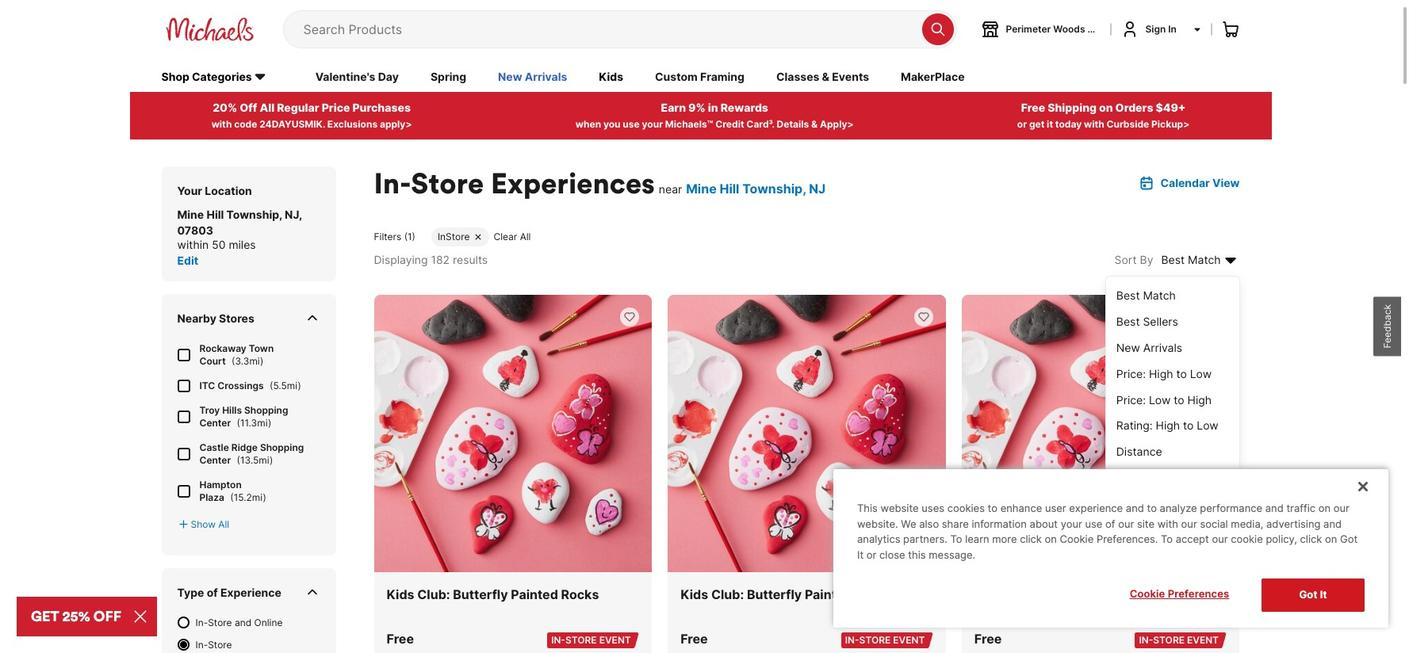 Task type: locate. For each thing, give the bounding box(es) containing it.
arrivals inside button
[[1144, 341, 1183, 355]]

2 horizontal spatial butterfly
[[1041, 587, 1096, 603]]

0 vertical spatial center
[[1134, 23, 1166, 35]]

new arrivals down the best sellers
[[1117, 341, 1183, 355]]

card³.
[[747, 118, 775, 130]]

of right type
[[207, 586, 218, 599]]

0 horizontal spatial new arrivals
[[498, 70, 567, 83]]

calendar view
[[1161, 176, 1240, 189]]

1 horizontal spatial hill
[[720, 181, 740, 196]]

new down the best sellers
[[1117, 341, 1141, 355]]

0 vertical spatial or
[[1018, 118, 1027, 130]]

new arrivals inside button
[[1117, 341, 1183, 355]]

code
[[234, 118, 257, 130]]

0 horizontal spatial in-store event
[[551, 635, 631, 647]]

nj inside in-store experiences near mine hill township , nj
[[809, 181, 826, 196]]

shipping
[[1048, 101, 1097, 114]]

1 club: from the left
[[417, 587, 450, 603]]

mine
[[686, 181, 717, 196], [177, 208, 204, 221]]

it down analytics
[[857, 549, 864, 561]]

store for second 'heart' image from right
[[565, 635, 597, 647]]

center for perimeter woods shopping center
[[1134, 23, 1166, 35]]

mi) up ridge
[[257, 417, 271, 429]]

1 vertical spatial new arrivals
[[1117, 341, 1183, 355]]

best match
[[1117, 289, 1176, 303]]

price:
[[1117, 367, 1146, 381], [1117, 393, 1146, 407]]

1 vertical spatial new
[[1117, 341, 1141, 355]]

event for 1st 'heart' image from the right
[[893, 635, 925, 647]]

1 horizontal spatial rocks
[[855, 587, 893, 603]]

sign in button
[[1120, 20, 1202, 39]]

2 horizontal spatial in-
[[1139, 635, 1154, 647]]

arrivals inside "link"
[[525, 70, 567, 83]]

mine up 07803
[[177, 208, 204, 221]]

to for price: low to high
[[1174, 393, 1185, 407]]

cookie inside this website uses cookies to enhance user experience and to analyze performance and traffic on our website. we also share information about your use of our site with our social media, advertising and analytics partners. to learn more click on cookie preferences. to accept our cookie policy, click on got it or close this message.
[[1060, 533, 1094, 546]]

free inside free shipping on orders $49+ or get it today with curbside pickup>
[[1021, 101, 1046, 114]]

0 horizontal spatial your
[[642, 118, 663, 130]]

in-
[[551, 635, 566, 647], [845, 635, 860, 647], [1139, 635, 1154, 647]]

1 horizontal spatial event
[[893, 635, 925, 647]]

exclusions
[[327, 118, 378, 130]]

rating: high to low
[[1117, 419, 1219, 433]]

1 vertical spatial of
[[207, 586, 218, 599]]

0 vertical spatial best
[[1117, 289, 1140, 303]]

categories
[[192, 70, 252, 83]]

or
[[1018, 118, 1027, 130], [867, 549, 877, 561]]

1 horizontal spatial all
[[260, 101, 275, 114]]

mine right near
[[686, 181, 717, 196]]

0 vertical spatial high
[[1149, 367, 1173, 381]]

your inside this website uses cookies to enhance user experience and to analyze performance and traffic on our website. we also share information about your use of our site with our social media, advertising and analytics partners. to learn more click on cookie preferences. to accept our cookie policy, click on got it or close this message.
[[1061, 518, 1083, 531]]

instore
[[438, 231, 470, 242]]

1 in-store event from the left
[[551, 635, 631, 647]]

hampton
[[199, 479, 242, 491]]

you
[[604, 118, 621, 130]]

rocks
[[561, 587, 599, 603], [855, 587, 893, 603], [1149, 587, 1187, 603]]

1 horizontal spatial store
[[859, 635, 891, 647]]

high for price: high to low
[[1149, 367, 1173, 381]]

2 horizontal spatial with
[[1158, 518, 1179, 531]]

our up the accept
[[1182, 518, 1198, 531]]

your inside earn 9% in rewards when you use your michaels™ credit card³. details & apply>
[[642, 118, 663, 130]]

mi) down town on the bottom left of the page
[[249, 355, 264, 367]]

1 vertical spatial best
[[1117, 315, 1140, 329]]

1 kids club: butterfly painted rocks image from the left
[[374, 295, 652, 573]]

policy,
[[1266, 533, 1298, 546]]

1 best from the top
[[1117, 289, 1140, 303]]

and up site
[[1126, 502, 1144, 515]]

0 vertical spatial nj
[[809, 181, 826, 196]]

1 horizontal spatial to
[[1161, 533, 1173, 546]]

0 vertical spatial low
[[1190, 367, 1212, 381]]

tabler image right experience at bottom left
[[304, 585, 320, 601]]

1 horizontal spatial with
[[1084, 118, 1105, 130]]

your down earn on the top left of page
[[642, 118, 663, 130]]

best left match
[[1117, 289, 1140, 303]]

on right 'policy,'
[[1325, 533, 1338, 546]]

0 vertical spatial &
[[822, 70, 830, 83]]

painted for second 'heart' image from right
[[511, 587, 558, 603]]

0 vertical spatial mine
[[686, 181, 717, 196]]

1 butterfly from the left
[[453, 587, 508, 603]]

0 vertical spatial store
[[411, 165, 484, 201]]

1 vertical spatial center
[[199, 417, 231, 429]]

1 store from the left
[[565, 635, 597, 647]]

new arrivals for the 'new arrivals' "link"
[[498, 70, 567, 83]]

got up got it button
[[1340, 533, 1358, 546]]

store
[[411, 165, 484, 201], [208, 617, 232, 629], [208, 639, 232, 651]]

center
[[1134, 23, 1166, 35], [199, 417, 231, 429], [199, 454, 231, 466]]

2 horizontal spatial store
[[1153, 635, 1185, 647]]

1 horizontal spatial click
[[1300, 533, 1323, 546]]

0 horizontal spatial in-
[[551, 635, 566, 647]]

credit
[[716, 118, 744, 130]]

2 rocks from the left
[[855, 587, 893, 603]]

( down the hills on the left
[[237, 417, 240, 429]]

1 painted from the left
[[511, 587, 558, 603]]

enhance
[[1001, 502, 1042, 515]]

click
[[1020, 533, 1042, 546], [1300, 533, 1323, 546]]

cookie down experience
[[1060, 533, 1094, 546]]

1 horizontal spatial &
[[822, 70, 830, 83]]

0 horizontal spatial all
[[218, 519, 229, 530]]

0 horizontal spatial ,
[[299, 208, 302, 221]]

price: up price: low to high
[[1117, 367, 1146, 381]]

of
[[1106, 518, 1116, 531], [207, 586, 218, 599]]

3 in- from the left
[[1139, 635, 1154, 647]]

2 store from the left
[[859, 635, 891, 647]]

2 horizontal spatial in-store event
[[1139, 635, 1219, 647]]

search button image
[[930, 21, 946, 37]]

about
[[1030, 518, 1058, 531]]

in- up in-store at left
[[196, 617, 208, 629]]

1 horizontal spatial in-store event
[[845, 635, 925, 647]]

hill inside in-store experiences near mine hill township , nj
[[720, 181, 740, 196]]

arrivals left kids link
[[525, 70, 567, 83]]

store for 1st 'heart' image from the right
[[859, 635, 891, 647]]

( down rockaway
[[232, 355, 235, 367]]

0 horizontal spatial painted
[[511, 587, 558, 603]]

2 kids club: butterfly painted rocks image from the left
[[668, 295, 946, 573]]

price: up rating:
[[1117, 393, 1146, 407]]

1 vertical spatial use
[[1085, 518, 1103, 531]]

calendar
[[1161, 176, 1210, 189]]

option group
[[177, 617, 320, 654]]

tabler image right stores
[[304, 310, 320, 326]]

1 price: from the top
[[1117, 367, 1146, 381]]

learn
[[965, 533, 990, 546]]

( for ridge
[[237, 454, 240, 466]]

3 rocks from the left
[[1149, 587, 1187, 603]]

center inside troy hills shopping center
[[199, 417, 231, 429]]

best down best match
[[1117, 315, 1140, 329]]

new arrivals left kids link
[[498, 70, 567, 83]]

our
[[1334, 502, 1350, 515], [1119, 518, 1135, 531], [1182, 518, 1198, 531], [1212, 533, 1228, 546]]

rocks for second 'heart' image from right
[[561, 587, 599, 603]]

new arrivals button
[[1106, 335, 1240, 361]]

high down the price: low to high button at the bottom right
[[1156, 419, 1180, 433]]

new for the 'new arrivals' "link"
[[498, 70, 522, 83]]

center for castle ridge shopping center
[[199, 454, 231, 466]]

cookie
[[1060, 533, 1094, 546], [1130, 588, 1166, 601]]

1 horizontal spatial in-
[[845, 635, 860, 647]]

0 vertical spatial shopping
[[1088, 23, 1132, 35]]

0 horizontal spatial click
[[1020, 533, 1042, 546]]

and left online in the bottom of the page
[[235, 617, 252, 629]]

club:
[[417, 587, 450, 603], [711, 587, 744, 603], [1005, 587, 1038, 603]]

new inside button
[[1117, 341, 1141, 355]]

store for experiences
[[411, 165, 484, 201]]

new inside "link"
[[498, 70, 522, 83]]

1 horizontal spatial cookie
[[1130, 588, 1166, 601]]

center inside button
[[1134, 23, 1166, 35]]

07803
[[177, 223, 213, 237]]

24dayusmik.
[[259, 118, 325, 130]]

2 butterfly from the left
[[747, 587, 802, 603]]

all
[[260, 101, 275, 114], [520, 231, 531, 242], [218, 519, 229, 530]]

painted
[[511, 587, 558, 603], [805, 587, 852, 603], [1099, 587, 1146, 603]]

1 vertical spatial arrivals
[[1144, 341, 1183, 355]]

distance button
[[1106, 439, 1240, 465]]

(
[[232, 355, 235, 367], [270, 380, 273, 392], [237, 417, 240, 429], [237, 454, 240, 466], [230, 492, 234, 503]]

new arrivals link
[[498, 69, 567, 86]]

1 horizontal spatial kids club: butterfly painted rocks
[[681, 587, 893, 603]]

1 vertical spatial cookie
[[1130, 588, 1166, 601]]

menu containing best match
[[1106, 276, 1241, 472]]

we
[[901, 518, 917, 531]]

low inside rating: high to low "button"
[[1197, 419, 1219, 433]]

cookie inside button
[[1130, 588, 1166, 601]]

0 horizontal spatial use
[[623, 118, 640, 130]]

to inside price: high to low button
[[1177, 367, 1187, 381]]

1 horizontal spatial arrivals
[[1144, 341, 1183, 355]]

2 vertical spatial low
[[1197, 419, 1219, 433]]

0 horizontal spatial arrivals
[[525, 70, 567, 83]]

1 vertical spatial or
[[867, 549, 877, 561]]

mi) right crossings
[[287, 380, 301, 392]]

valentine's day
[[315, 70, 399, 83]]

0 horizontal spatial rocks
[[561, 587, 599, 603]]

0 horizontal spatial mine
[[177, 208, 204, 221]]

new right the spring
[[498, 70, 522, 83]]

to left the accept
[[1161, 533, 1173, 546]]

( down ridge
[[237, 454, 240, 466]]

in-store event
[[551, 635, 631, 647], [845, 635, 925, 647], [1139, 635, 1219, 647]]

heart image
[[624, 311, 636, 323], [918, 311, 930, 323]]

preferences
[[1168, 588, 1230, 601]]

and right advertising
[[1324, 518, 1342, 531]]

valentine's day link
[[315, 69, 399, 86]]

mi) for hampton plaza
[[252, 492, 266, 503]]

1 horizontal spatial your
[[1061, 518, 1083, 531]]

on up curbside
[[1099, 101, 1113, 114]]

center down castle
[[199, 454, 231, 466]]

it inside button
[[1320, 589, 1327, 602]]

hill left township
[[720, 181, 740, 196]]

arrivals for the 'new arrivals' "link"
[[525, 70, 567, 83]]

option group containing in-store and online
[[177, 617, 320, 654]]

store up in-store at left
[[208, 617, 232, 629]]

low down new arrivals button
[[1190, 367, 1212, 381]]

3 butterfly from the left
[[1041, 587, 1096, 603]]

click down advertising
[[1300, 533, 1323, 546]]

1 vertical spatial price:
[[1117, 393, 1146, 407]]

arrivals up "price: high to low"
[[1144, 341, 1183, 355]]

castle
[[199, 442, 229, 453]]

1 horizontal spatial it
[[1320, 589, 1327, 602]]

0 horizontal spatial kids club: butterfly painted rocks image
[[374, 295, 652, 573]]

show
[[191, 519, 216, 530]]

1 horizontal spatial new arrivals
[[1117, 341, 1183, 355]]

2 vertical spatial center
[[199, 454, 231, 466]]

in- for 1st 'heart' image from the right
[[845, 635, 860, 647]]

classes & events
[[776, 70, 869, 83]]

all right 'off'
[[260, 101, 275, 114]]

shopping inside "perimeter woods shopping center" button
[[1088, 23, 1132, 35]]

1 horizontal spatial heart image
[[918, 311, 930, 323]]

1 vertical spatial store
[[208, 617, 232, 629]]

,
[[803, 181, 806, 196], [299, 208, 302, 221]]

in- down in-store and online at the bottom of the page
[[196, 639, 208, 651]]

high down price: high to low button
[[1188, 393, 1212, 407]]

3 club: from the left
[[1005, 587, 1038, 603]]

1 horizontal spatial kids club: butterfly painted rocks image
[[668, 295, 946, 573]]

store up instore
[[411, 165, 484, 201]]

store down in-store and online at the bottom of the page
[[208, 639, 232, 651]]

Search Input field
[[303, 11, 914, 47]]

shopping inside troy hills shopping center
[[244, 404, 288, 416]]

1 vertical spatial ,
[[299, 208, 302, 221]]

( down 'hampton'
[[230, 492, 234, 503]]

1 event from the left
[[599, 635, 631, 647]]

your
[[642, 118, 663, 130], [1061, 518, 1083, 531]]

2 painted from the left
[[805, 587, 852, 603]]

menu
[[1106, 276, 1241, 472]]

shopping for hills
[[244, 404, 288, 416]]

20%
[[213, 101, 237, 114]]

nearby
[[177, 311, 216, 325]]

0 horizontal spatial got
[[1300, 589, 1318, 602]]

hill down your location
[[207, 208, 224, 221]]

mi)
[[249, 355, 264, 367], [287, 380, 301, 392], [257, 417, 271, 429], [259, 454, 273, 466], [252, 492, 266, 503]]

orders
[[1116, 101, 1154, 114]]

0 horizontal spatial new
[[498, 70, 522, 83]]

2 vertical spatial high
[[1156, 419, 1180, 433]]

tabler image for type of experience
[[304, 585, 320, 601]]

2 price: from the top
[[1117, 393, 1146, 407]]

cookie left "preferences"
[[1130, 588, 1166, 601]]

all right show
[[218, 519, 229, 530]]

center left the in
[[1134, 23, 1166, 35]]

1 vertical spatial nj
[[285, 208, 299, 221]]

nj right township
[[809, 181, 826, 196]]

2 vertical spatial shopping
[[260, 442, 304, 453]]

of inside this website uses cookies to enhance user experience and to analyze performance and traffic on our website. we also share information about your use of our site with our social media, advertising and analytics partners. to learn more click on cookie preferences. to accept our cookie policy, click on got it or close this message.
[[1106, 518, 1116, 531]]

0 horizontal spatial kids club: butterfly painted rocks
[[387, 587, 599, 603]]

182
[[431, 253, 450, 266]]

shopping for woods
[[1088, 23, 1132, 35]]

it
[[857, 549, 864, 561], [1320, 589, 1327, 602]]

center down troy
[[199, 417, 231, 429]]

to down the price: low to high button at the bottom right
[[1183, 419, 1194, 433]]

mine inside in-store experiences near mine hill township , nj
[[686, 181, 717, 196]]

0 vertical spatial it
[[857, 549, 864, 561]]

1 in- from the left
[[551, 635, 566, 647]]

( 15.2 mi)
[[228, 492, 266, 503]]

0 horizontal spatial butterfly
[[453, 587, 508, 603]]

to inside the price: low to high button
[[1174, 393, 1185, 407]]

kids club: butterfly painted rocks image
[[374, 295, 652, 573], [668, 295, 946, 573], [962, 295, 1240, 573]]

1 click from the left
[[1020, 533, 1042, 546]]

type of experience
[[177, 586, 282, 599]]

1 rocks from the left
[[561, 587, 599, 603]]

low down "price: high to low"
[[1149, 393, 1171, 407]]

shopping right woods
[[1088, 23, 1132, 35]]

2 in-store event from the left
[[845, 635, 925, 647]]

2 best from the top
[[1117, 315, 1140, 329]]

sort
[[1115, 253, 1137, 266]]

or down analytics
[[867, 549, 877, 561]]

in- up the filters (1)
[[374, 165, 411, 201]]

( 3.3 mi)
[[229, 355, 264, 367]]

type
[[177, 586, 204, 599]]

( 11.3 mi)
[[234, 417, 271, 429]]

0 vertical spatial your
[[642, 118, 663, 130]]

best for best match
[[1117, 289, 1140, 303]]

1 horizontal spatial mine
[[686, 181, 717, 196]]

got down advertising
[[1300, 589, 1318, 602]]

mi) down ( 11.3 mi)
[[259, 454, 273, 466]]

with inside 20% off all regular price purchases with code 24dayusmik. exclusions apply>
[[211, 118, 232, 130]]

and inside option group
[[235, 617, 252, 629]]

mi) down ( 13.5 mi)
[[252, 492, 266, 503]]

1 horizontal spatial of
[[1106, 518, 1116, 531]]

center inside castle ridge shopping center
[[199, 454, 231, 466]]

2 horizontal spatial club:
[[1005, 587, 1038, 603]]

high inside "button"
[[1156, 419, 1180, 433]]

your down user
[[1061, 518, 1083, 531]]

use inside earn 9% in rewards when you use your michaels™ credit card³. details & apply>
[[623, 118, 640, 130]]

3 painted from the left
[[1099, 587, 1146, 603]]

all right the clear
[[520, 231, 531, 242]]

2 kids club: butterfly painted rocks from the left
[[681, 587, 893, 603]]

tabler image left show
[[177, 519, 189, 531]]

new for new arrivals button
[[1117, 341, 1141, 355]]

0 horizontal spatial heart image
[[624, 311, 636, 323]]

1 horizontal spatial got
[[1340, 533, 1358, 546]]

low for rating: high to low
[[1197, 419, 1219, 433]]

low
[[1190, 367, 1212, 381], [1149, 393, 1171, 407], [1197, 419, 1219, 433]]

troy hills shopping center
[[199, 404, 288, 429]]

tabler image
[[304, 310, 320, 326], [177, 519, 189, 531], [304, 585, 320, 601]]

price: for price: high to low
[[1117, 367, 1146, 381]]

got inside button
[[1300, 589, 1318, 602]]

( for plaza
[[230, 492, 234, 503]]

clear
[[494, 231, 517, 242]]

0 vertical spatial ,
[[803, 181, 806, 196]]

low inside the price: low to high button
[[1149, 393, 1171, 407]]

, right township, on the left of page
[[299, 208, 302, 221]]

1 vertical spatial it
[[1320, 589, 1327, 602]]

to down new arrivals button
[[1177, 367, 1187, 381]]

2 vertical spatial store
[[208, 639, 232, 651]]

shopping up ( 11.3 mi)
[[244, 404, 288, 416]]

to down "share"
[[951, 533, 963, 546]]

woods
[[1054, 23, 1085, 35]]

0 horizontal spatial club:
[[417, 587, 450, 603]]

valentine's
[[315, 70, 376, 83]]

click down about
[[1020, 533, 1042, 546]]

2 to from the left
[[1161, 533, 1173, 546]]

kids club: butterfly painted rocks image for 1st 'heart' image from the right
[[668, 295, 946, 573]]

distance
[[1117, 445, 1163, 459]]

0 horizontal spatial to
[[951, 533, 963, 546]]

& left events
[[822, 70, 830, 83]]

2 vertical spatial in-
[[196, 639, 208, 651]]

2 horizontal spatial painted
[[1099, 587, 1146, 603]]

( for town
[[232, 355, 235, 367]]

match
[[1143, 289, 1176, 303]]

it down advertising
[[1320, 589, 1327, 602]]

, down details
[[803, 181, 806, 196]]

1 vertical spatial your
[[1061, 518, 1083, 531]]

all for show all
[[218, 519, 229, 530]]

shopping inside castle ridge shopping center
[[260, 442, 304, 453]]

use right you
[[623, 118, 640, 130]]

high up price: low to high
[[1149, 367, 1173, 381]]

nj right township, on the left of page
[[285, 208, 299, 221]]

mi) for castle ridge shopping center
[[259, 454, 273, 466]]

1 vertical spatial got
[[1300, 589, 1318, 602]]

butterfly
[[453, 587, 508, 603], [747, 587, 802, 603], [1041, 587, 1096, 603]]

0 vertical spatial new arrivals
[[498, 70, 567, 83]]

use down experience
[[1085, 518, 1103, 531]]

2 club: from the left
[[711, 587, 744, 603]]

low inside price: high to low button
[[1190, 367, 1212, 381]]

best match button
[[1106, 283, 1240, 309]]

0 vertical spatial in-
[[374, 165, 411, 201]]

&
[[822, 70, 830, 83], [812, 118, 818, 130]]

to down price: high to low button
[[1174, 393, 1185, 407]]

low down the price: low to high button at the bottom right
[[1197, 419, 1219, 433]]

2 horizontal spatial kids club: butterfly painted rocks
[[975, 587, 1187, 603]]

with down analyze
[[1158, 518, 1179, 531]]

1 kids club: butterfly painted rocks from the left
[[387, 587, 599, 603]]

cookie preferences button
[[1110, 579, 1249, 611]]

location
[[205, 184, 252, 197]]

with down 20%
[[211, 118, 232, 130]]

online
[[254, 617, 283, 629]]

event
[[599, 635, 631, 647], [893, 635, 925, 647], [1187, 635, 1219, 647]]

2 horizontal spatial rocks
[[1149, 587, 1187, 603]]

or left get on the right of the page
[[1018, 118, 1027, 130]]

in-store event for 1st 'heart' image from the right
[[845, 635, 925, 647]]

with right today
[[1084, 118, 1105, 130]]

3 kids club: butterfly painted rocks image from the left
[[962, 295, 1240, 573]]

2 vertical spatial all
[[218, 519, 229, 530]]

& inside earn 9% in rewards when you use your michaels™ credit card³. details & apply>
[[812, 118, 818, 130]]

and up advertising
[[1266, 502, 1284, 515]]

1 horizontal spatial new
[[1117, 341, 1141, 355]]

2 event from the left
[[893, 635, 925, 647]]

& right details
[[812, 118, 818, 130]]

of down experience
[[1106, 518, 1116, 531]]

1 vertical spatial mine
[[177, 208, 204, 221]]

1 vertical spatial in-
[[196, 617, 208, 629]]

0 vertical spatial tabler image
[[304, 310, 320, 326]]

2 horizontal spatial event
[[1187, 635, 1219, 647]]

shopping up ( 13.5 mi)
[[260, 442, 304, 453]]

0 horizontal spatial &
[[812, 118, 818, 130]]

0 vertical spatial all
[[260, 101, 275, 114]]

2 in- from the left
[[845, 635, 860, 647]]

to inside rating: high to low "button"
[[1183, 419, 1194, 433]]

0 vertical spatial arrivals
[[525, 70, 567, 83]]

0 horizontal spatial it
[[857, 549, 864, 561]]

our up preferences. on the bottom of page
[[1119, 518, 1135, 531]]

miles
[[229, 238, 256, 251]]

$49+
[[1156, 101, 1186, 114]]



Task type: describe. For each thing, give the bounding box(es) containing it.
traffic
[[1287, 502, 1316, 515]]

experience
[[220, 586, 282, 599]]

edit
[[177, 254, 198, 267]]

rating:
[[1117, 419, 1153, 433]]

1 to from the left
[[951, 533, 963, 546]]

3 kids club: butterfly painted rocks from the left
[[975, 587, 1187, 603]]

to for rating: high to low
[[1183, 419, 1194, 433]]

in-store and online
[[196, 617, 283, 629]]

rocks for 1st 'heart' image from the right
[[855, 587, 893, 603]]

cookies
[[948, 502, 985, 515]]

, inside ', 07803'
[[299, 208, 302, 221]]

in-store event for second 'heart' image from right
[[551, 635, 631, 647]]

mine hill township, nj
[[177, 208, 299, 221]]

store for and
[[208, 617, 232, 629]]

center for troy hills shopping center
[[199, 417, 231, 429]]

in- for second 'heart' image from right
[[551, 635, 566, 647]]

mi) for rockaway town court
[[249, 355, 264, 367]]

on inside free shipping on orders $49+ or get it today with curbside pickup>
[[1099, 101, 1113, 114]]

50
[[212, 238, 226, 251]]

this
[[908, 549, 926, 561]]

got it button
[[1262, 579, 1365, 612]]

purchases
[[353, 101, 411, 114]]

filters (1)
[[374, 231, 416, 242]]

rockaway town court
[[199, 342, 274, 367]]

kids link
[[599, 69, 623, 86]]

to for price: high to low
[[1177, 367, 1187, 381]]

kids club: butterfly painted rocks image for second 'heart' image from right
[[374, 295, 652, 573]]

all for clear all
[[520, 231, 531, 242]]

results
[[453, 253, 488, 266]]

advertising
[[1267, 518, 1321, 531]]

kids club: butterfly painted rocks for 1st 'heart' image from the right
[[681, 587, 893, 603]]

regular
[[277, 101, 319, 114]]

crossings
[[218, 380, 264, 392]]

, inside in-store experiences near mine hill township , nj
[[803, 181, 806, 196]]

to up site
[[1147, 502, 1157, 515]]

13.5
[[240, 454, 259, 466]]

near
[[659, 182, 682, 196]]

use inside this website uses cookies to enhance user experience and to analyze performance and traffic on our website. we also share information about your use of our site with our social media, advertising and analytics partners. to learn more click on cookie preferences. to accept our cookie policy, click on got it or close this message.
[[1085, 518, 1103, 531]]

15.2
[[234, 492, 252, 503]]

, 07803
[[177, 208, 302, 237]]

( right crossings
[[270, 380, 273, 392]]

11.3
[[240, 417, 257, 429]]

performance
[[1200, 502, 1263, 515]]

displaying
[[374, 253, 428, 266]]

in- for and
[[196, 617, 208, 629]]

message.
[[929, 549, 976, 561]]

makerplace link
[[901, 69, 965, 86]]

shop categories link
[[161, 69, 284, 86]]

in-store
[[196, 639, 232, 651]]

displaying 182 results
[[374, 253, 488, 266]]

ridge
[[231, 442, 258, 453]]

more
[[992, 533, 1017, 546]]

price
[[322, 101, 350, 114]]

perimeter
[[1006, 23, 1051, 35]]

kids club: butterfly painted rocks for second 'heart' image from right
[[387, 587, 599, 603]]

2 click from the left
[[1300, 533, 1323, 546]]

experience
[[1070, 502, 1123, 515]]

social
[[1200, 518, 1228, 531]]

on down about
[[1045, 533, 1057, 546]]

3 store from the left
[[1153, 635, 1185, 647]]

our right traffic
[[1334, 502, 1350, 515]]

analytics
[[857, 533, 901, 546]]

sign
[[1146, 23, 1166, 35]]

sellers
[[1143, 315, 1179, 329]]

media,
[[1231, 518, 1264, 531]]

custom
[[655, 70, 698, 83]]

tabler image for nearby stores
[[304, 310, 320, 326]]

price: high to low
[[1117, 367, 1212, 381]]

got inside this website uses cookies to enhance user experience and to analyze performance and traffic on our website. we also share information about your use of our site with our social media, advertising and analytics partners. to learn more click on cookie preferences. to accept our cookie policy, click on got it or close this message.
[[1340, 533, 1358, 546]]

3 event from the left
[[1187, 635, 1219, 647]]

spring
[[431, 70, 466, 83]]

price: for price: low to high
[[1117, 393, 1146, 407]]

( 13.5 mi)
[[234, 454, 273, 466]]

view
[[1213, 176, 1240, 189]]

site
[[1137, 518, 1155, 531]]

mi) for troy hills shopping center
[[257, 417, 271, 429]]

off
[[240, 101, 257, 114]]

day
[[378, 70, 399, 83]]

our down social
[[1212, 533, 1228, 546]]

filters
[[374, 231, 402, 242]]

1 vertical spatial hill
[[207, 208, 224, 221]]

3 in-store event from the left
[[1139, 635, 1219, 647]]

in- for experiences
[[374, 165, 411, 201]]

today
[[1056, 118, 1082, 130]]

website
[[881, 502, 919, 515]]

your
[[177, 184, 202, 197]]

best for best sellers
[[1117, 315, 1140, 329]]

makerplace
[[901, 70, 965, 83]]

cookie
[[1231, 533, 1263, 546]]

butterfly for second 'heart' image from right
[[453, 587, 508, 603]]

accept
[[1176, 533, 1209, 546]]

best sellers button
[[1106, 309, 1240, 335]]

painted for 1st 'heart' image from the right
[[805, 587, 852, 603]]

( for hills
[[237, 417, 240, 429]]

custom framing
[[655, 70, 745, 83]]

town
[[249, 342, 274, 354]]

price: low to high button
[[1106, 387, 1240, 413]]

township
[[743, 181, 803, 196]]

close
[[880, 549, 905, 561]]

user
[[1045, 502, 1067, 515]]

butterfly for 1st 'heart' image from the right
[[747, 587, 802, 603]]

shopping for ridge
[[260, 442, 304, 453]]

in
[[1169, 23, 1177, 35]]

rockaway
[[199, 342, 247, 354]]

with inside free shipping on orders $49+ or get it today with curbside pickup>
[[1084, 118, 1105, 130]]

arrivals for new arrivals button
[[1144, 341, 1183, 355]]

website.
[[857, 518, 898, 531]]

itc crossings ( 5.5 mi)
[[199, 380, 301, 392]]

apply>
[[820, 118, 854, 130]]

this website uses cookies to enhance user experience and to analyze performance and traffic on our website. we also share information about your use of our site with our social media, advertising and analytics partners. to learn more click on cookie preferences. to accept our cookie policy, click on got it or close this message.
[[857, 502, 1358, 561]]

on right traffic
[[1319, 502, 1331, 515]]

analyze
[[1160, 502, 1197, 515]]

it
[[1047, 118, 1053, 130]]

your location
[[177, 184, 252, 197]]

perimeter woods shopping center button
[[981, 20, 1166, 39]]

itc
[[199, 380, 215, 392]]

club: for 1st 'heart' image from the right
[[711, 587, 744, 603]]

within
[[177, 238, 209, 251]]

club: for second 'heart' image from right
[[417, 587, 450, 603]]

with inside this website uses cookies to enhance user experience and to analyze performance and traffic on our website. we also share information about your use of our site with our social media, advertising and analytics partners. to learn more click on cookie preferences. to accept our cookie policy, click on got it or close this message.
[[1158, 518, 1179, 531]]

also
[[919, 518, 939, 531]]

low for price: high to low
[[1190, 367, 1212, 381]]

classes & events link
[[776, 69, 869, 86]]

partners.
[[904, 533, 948, 546]]

in-store experiences near mine hill township , nj
[[374, 165, 826, 201]]

to up the information
[[988, 502, 998, 515]]

it inside this website uses cookies to enhance user experience and to analyze performance and traffic on our website. we also share information about your use of our site with our social media, advertising and analytics partners. to learn more click on cookie preferences. to accept our cookie policy, click on got it or close this message.
[[857, 549, 864, 561]]

experiences
[[491, 165, 655, 201]]

rating: high to low button
[[1106, 413, 1240, 439]]

1 vertical spatial high
[[1188, 393, 1212, 407]]

or inside this website uses cookies to enhance user experience and to analyze performance and traffic on our website. we also share information about your use of our site with our social media, advertising and analytics partners. to learn more click on cookie preferences. to accept our cookie policy, click on got it or close this message.
[[867, 549, 877, 561]]

best sellers
[[1117, 315, 1179, 329]]

shop categories
[[161, 70, 252, 83]]

2 heart image from the left
[[918, 311, 930, 323]]

all inside 20% off all regular price purchases with code 24dayusmik. exclusions apply>
[[260, 101, 275, 114]]

1 vertical spatial tabler image
[[177, 519, 189, 531]]

event for second 'heart' image from right
[[599, 635, 631, 647]]

nearby stores
[[177, 311, 254, 325]]

high for rating: high to low
[[1156, 419, 1180, 433]]

new arrivals for new arrivals button
[[1117, 341, 1183, 355]]

1 heart image from the left
[[624, 311, 636, 323]]

or inside free shipping on orders $49+ or get it today with curbside pickup>
[[1018, 118, 1027, 130]]

custom framing link
[[655, 69, 745, 86]]

0 horizontal spatial nj
[[285, 208, 299, 221]]



Task type: vqa. For each thing, say whether or not it's contained in the screenshot.
"Township,"
yes



